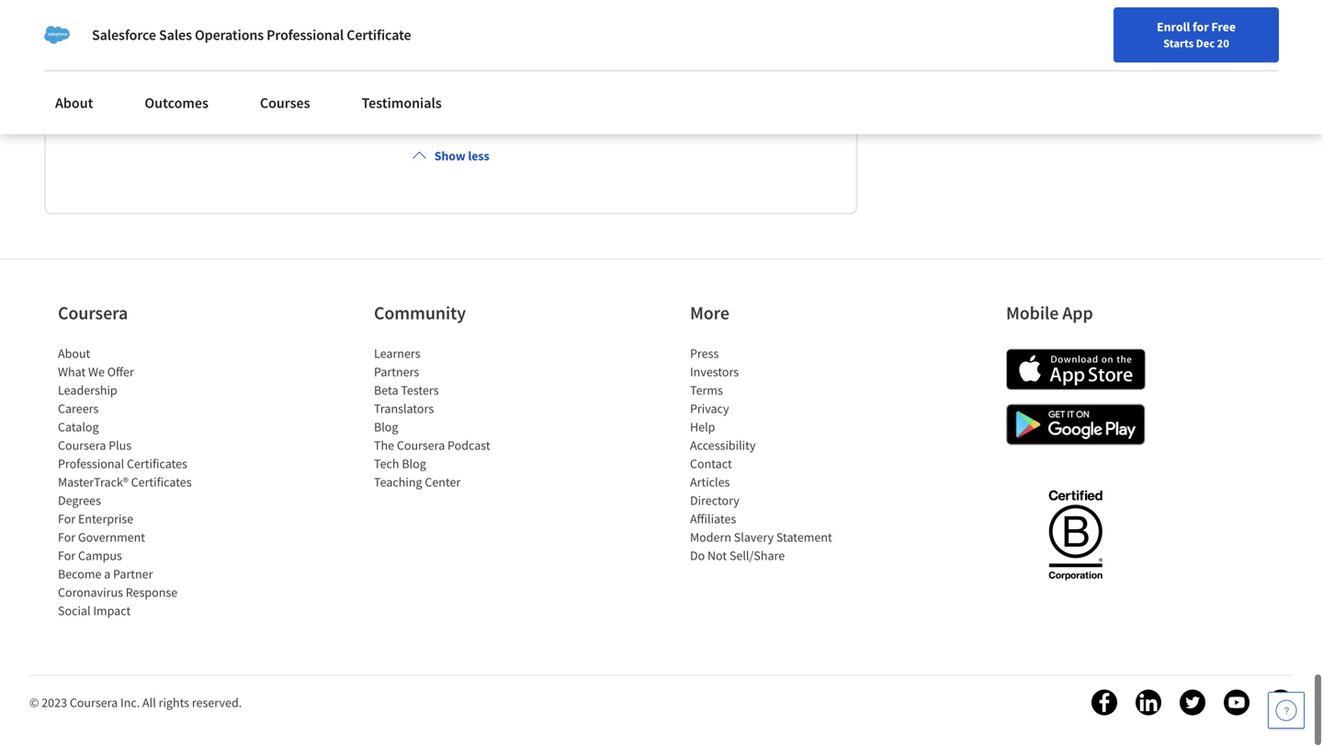 Task type: vqa. For each thing, say whether or not it's contained in the screenshot.
"Impact"
yes



Task type: locate. For each thing, give the bounding box(es) containing it.
1 list from the left
[[58, 345, 214, 620]]

contact
[[690, 456, 732, 472]]

privacy
[[690, 401, 729, 417]]

show notifications image
[[1110, 23, 1132, 45]]

professional inside about what we offer leadership careers catalog coursera plus professional certificates mastertrack® certificates degrees for enterprise for government for campus become a partner coronavirus response social impact
[[58, 456, 124, 472]]

free.
[[528, 32, 556, 50]]

for up become
[[58, 548, 76, 564]]

about up what
[[58, 346, 90, 362]]

certificate
[[347, 26, 411, 44]]

a down the campus
[[104, 566, 111, 583]]

20
[[1218, 36, 1230, 51]]

and right 'enroll'
[[602, 10, 625, 28]]

2 list from the left
[[374, 345, 530, 492]]

coronavirus
[[58, 585, 123, 601]]

careers
[[58, 401, 99, 417]]

to right it
[[333, 32, 346, 50]]

earn
[[772, 10, 799, 28]]

2 vertical spatial for
[[58, 548, 76, 564]]

can left audit
[[262, 32, 284, 50]]

salesforce image
[[44, 22, 70, 48]]

0 vertical spatial professional
[[267, 26, 344, 44]]

the
[[374, 438, 394, 454]]

rights
[[159, 695, 189, 711]]

campus
[[78, 548, 122, 564]]

0 vertical spatial about
[[55, 94, 93, 112]]

menu item
[[972, 18, 1091, 78]]

the right click
[[237, 10, 257, 28]]

1 horizontal spatial your
[[769, 54, 797, 73]]

articles link
[[690, 474, 730, 491]]

modern
[[690, 529, 732, 546]]

list containing about
[[58, 345, 214, 620]]

certificate,
[[152, 32, 217, 50]]

3 list from the left
[[690, 345, 847, 565]]

1 vertical spatial about link
[[58, 346, 90, 362]]

0 vertical spatial that
[[334, 10, 359, 28]]

teaching center link
[[374, 474, 461, 491]]

courses link
[[249, 83, 321, 123]]

0 vertical spatial can
[[538, 10, 560, 28]]

coursera linkedin image
[[1136, 690, 1162, 716]]

to left full
[[412, 54, 425, 73]]

2 horizontal spatial list
[[690, 345, 847, 565]]

1 for from the top
[[58, 511, 76, 528]]

coursera inside about what we offer leadership careers catalog coursera plus professional certificates mastertrack® certificates degrees for enterprise for government for campus become a partner coronavirus response social impact
[[58, 438, 106, 454]]

learners link
[[374, 346, 421, 362]]

press investors terms privacy help accessibility contact articles directory affiliates modern slavery statement do not sell/share
[[690, 346, 833, 564]]

audit
[[287, 32, 319, 50]]

degrees
[[58, 493, 101, 509]]

inc.
[[120, 695, 140, 711]]

can up free.
[[538, 10, 560, 28]]

1 horizontal spatial can
[[538, 10, 560, 28]]

accessibility
[[690, 438, 756, 454]]

careers link
[[58, 401, 99, 417]]

catalog link
[[58, 419, 99, 436]]

coursera twitter image
[[1180, 690, 1206, 716]]

plus
[[109, 438, 132, 454]]

list for coursera
[[58, 345, 214, 620]]

translators
[[374, 401, 434, 417]]

started,
[[156, 10, 203, 28]]

app
[[1063, 302, 1094, 325]]

offer
[[107, 364, 134, 381]]

slavery
[[734, 529, 774, 546]]

0 horizontal spatial your
[[572, 54, 600, 73]]

to
[[756, 10, 769, 28], [333, 32, 346, 50], [684, 32, 697, 50], [412, 54, 425, 73], [719, 54, 732, 73]]

the
[[237, 10, 257, 28], [689, 10, 709, 28], [380, 32, 401, 50], [428, 54, 448, 73]]

coursera up what we offer link
[[58, 302, 128, 325]]

0 vertical spatial certificates
[[127, 456, 187, 472]]

0 vertical spatial for
[[58, 511, 76, 528]]

1 vertical spatial for
[[58, 529, 76, 546]]

for up "for campus" link
[[58, 529, 76, 546]]

0 horizontal spatial and
[[444, 10, 467, 28]]

coursera youtube image
[[1224, 690, 1250, 716]]

your
[[572, 54, 600, 73], [769, 54, 797, 73]]

the left full
[[428, 54, 448, 73]]

for down you
[[508, 32, 525, 50]]

learner
[[603, 54, 647, 73]]

list
[[58, 345, 214, 620], [374, 345, 530, 492], [690, 345, 847, 565]]

press link
[[690, 346, 719, 362]]

1 horizontal spatial list
[[374, 345, 530, 492]]

affiliates link
[[690, 511, 737, 528]]

list containing press
[[690, 345, 847, 565]]

certificates down professional certificates link
[[131, 474, 192, 491]]

0 horizontal spatial list
[[58, 345, 214, 620]]

investors
[[690, 364, 739, 381]]

©
[[29, 695, 39, 711]]

your down when
[[572, 54, 600, 73]]

enroll for free starts dec 20
[[1157, 18, 1236, 51]]

that left is
[[754, 32, 779, 50]]

tech blog link
[[374, 456, 426, 472]]

about link
[[44, 83, 104, 123], [58, 346, 90, 362]]

0 horizontal spatial you
[[236, 32, 259, 50]]

automatically
[[254, 54, 339, 73]]

blog up the
[[374, 419, 398, 436]]

1 horizontal spatial blog
[[402, 456, 426, 472]]

coursera up tech blog link
[[397, 438, 445, 454]]

0 horizontal spatial for
[[508, 32, 525, 50]]

less
[[468, 148, 490, 164]]

sell/share
[[730, 548, 785, 564]]

operations
[[195, 26, 264, 44]]

shareable
[[89, 32, 149, 50]]

partner
[[113, 566, 153, 583]]

None search field
[[262, 11, 565, 48]]

professional up automatically
[[267, 26, 344, 44]]

materials
[[447, 32, 505, 50]]

you
[[418, 10, 441, 28], [236, 32, 259, 50], [596, 32, 619, 50]]

about link up what
[[58, 346, 90, 362]]

terms link
[[690, 382, 723, 399]]

you up learner
[[596, 32, 619, 50]]

for down the degrees
[[58, 511, 76, 528]]

mobile
[[1007, 302, 1059, 325]]

0 horizontal spatial blog
[[374, 419, 398, 436]]

articles
[[690, 474, 730, 491]]

visit
[[544, 54, 569, 73]]

1 vertical spatial can
[[262, 32, 284, 50]]

for
[[1193, 18, 1209, 35], [508, 32, 525, 50]]

certificates up mastertrack® certificates link
[[127, 456, 187, 472]]

enroll
[[1157, 18, 1191, 35]]

and up materials
[[444, 10, 467, 28]]

you right interests
[[418, 10, 441, 28]]

list containing learners
[[374, 345, 530, 492]]

2 your from the left
[[769, 54, 797, 73]]

not
[[708, 548, 727, 564]]

for up dec
[[1193, 18, 1209, 35]]

your down is
[[769, 54, 797, 73]]

about
[[55, 94, 93, 112], [58, 346, 90, 362]]

coursera down the catalog link
[[58, 438, 106, 454]]

partners link
[[374, 364, 419, 381]]

salesforce sales operations professional certificate
[[92, 26, 411, 44]]

1 vertical spatial professional
[[58, 456, 124, 472]]

that up view
[[334, 10, 359, 28]]

0 vertical spatial blog
[[374, 419, 398, 436]]

1 horizontal spatial that
[[754, 32, 779, 50]]

coursera image
[[22, 15, 139, 44]]

1 horizontal spatial and
[[602, 10, 625, 28]]

outcomes
[[145, 94, 209, 112]]

coursera instagram image
[[1269, 690, 1294, 716]]

about for about what we offer leadership careers catalog coursera plus professional certificates mastertrack® certificates degrees for enterprise for government for campus become a partner coronavirus response social impact
[[58, 346, 90, 362]]

1 horizontal spatial for
[[1193, 18, 1209, 35]]

1 vertical spatial that
[[754, 32, 779, 50]]

for inside 'yes! to get started, click the course card that interests you and enroll. you can enroll and complete the course to earn a shareable certificate, or you can audit it to view the course materials for free. when you subscribe to a course that is part of a certificate, you're automatically subscribed to the full certificate. visit your learner dashboard to track your progress.'
[[508, 32, 525, 50]]

the down interests
[[380, 32, 401, 50]]

coursera
[[58, 302, 128, 325], [58, 438, 106, 454], [397, 438, 445, 454], [70, 695, 118, 711]]

0 horizontal spatial professional
[[58, 456, 124, 472]]

the right complete at the top of the page
[[689, 10, 709, 28]]

investors link
[[690, 364, 739, 381]]

translators link
[[374, 401, 434, 417]]

blog up teaching center link
[[402, 456, 426, 472]]

you right "or"
[[236, 32, 259, 50]]

enroll.
[[470, 10, 510, 28]]

about link down part
[[44, 83, 104, 123]]

0 vertical spatial about link
[[44, 83, 104, 123]]

professional up "mastertrack®"
[[58, 456, 124, 472]]

all
[[143, 695, 156, 711]]

about inside about what we offer leadership careers catalog coursera plus professional certificates mastertrack® certificates degrees for enterprise for government for campus become a partner coronavirus response social impact
[[58, 346, 90, 362]]

coursera plus link
[[58, 438, 132, 454]]

1 vertical spatial about
[[58, 346, 90, 362]]

professional
[[267, 26, 344, 44], [58, 456, 124, 472]]

1 vertical spatial certificates
[[131, 474, 192, 491]]

about down part
[[55, 94, 93, 112]]

modern slavery statement link
[[690, 529, 833, 546]]



Task type: describe. For each thing, give the bounding box(es) containing it.
for campus link
[[58, 548, 122, 564]]

get
[[134, 10, 153, 28]]

podcast
[[448, 438, 491, 454]]

do
[[690, 548, 705, 564]]

list for community
[[374, 345, 530, 492]]

directory link
[[690, 493, 740, 509]]

professional certificates link
[[58, 456, 187, 472]]

download on the app store image
[[1007, 349, 1146, 391]]

subscribed
[[342, 54, 409, 73]]

a inside about what we offer leadership careers catalog coursera plus professional certificates mastertrack® certificates degrees for enterprise for government for campus become a partner coronavirus response social impact
[[104, 566, 111, 583]]

1 your from the left
[[572, 54, 600, 73]]

enroll
[[563, 10, 599, 28]]

contact link
[[690, 456, 732, 472]]

testimonials
[[362, 94, 442, 112]]

2 horizontal spatial you
[[596, 32, 619, 50]]

affiliates
[[690, 511, 737, 528]]

1 vertical spatial blog
[[402, 456, 426, 472]]

learners partners beta testers translators blog the coursera podcast tech blog teaching center
[[374, 346, 491, 491]]

about for about
[[55, 94, 93, 112]]

dec
[[1197, 36, 1215, 51]]

show
[[435, 148, 466, 164]]

center
[[425, 474, 461, 491]]

reserved.
[[192, 695, 242, 711]]

testimonials link
[[351, 83, 453, 123]]

the coursera podcast link
[[374, 438, 491, 454]]

help
[[690, 419, 716, 436]]

blog link
[[374, 419, 398, 436]]

government
[[78, 529, 145, 546]]

enterprise
[[78, 511, 134, 528]]

mastertrack® certificates link
[[58, 474, 192, 491]]

list for more
[[690, 345, 847, 565]]

starts
[[1164, 36, 1194, 51]]

3 for from the top
[[58, 548, 76, 564]]

privacy link
[[690, 401, 729, 417]]

outcomes link
[[134, 83, 220, 123]]

impact
[[93, 603, 131, 620]]

sales
[[159, 26, 192, 44]]

a right of
[[133, 54, 140, 73]]

what
[[58, 364, 86, 381]]

free
[[1212, 18, 1236, 35]]

for government link
[[58, 529, 145, 546]]

directory
[[690, 493, 740, 509]]

1 horizontal spatial professional
[[267, 26, 344, 44]]

social
[[58, 603, 91, 620]]

about link for outcomes
[[44, 83, 104, 123]]

for enterprise link
[[58, 511, 134, 528]]

show less button
[[405, 140, 497, 173]]

more
[[690, 302, 730, 325]]

1 and from the left
[[444, 10, 467, 28]]

catalog
[[58, 419, 99, 436]]

coronavirus response link
[[58, 585, 178, 601]]

logo of certified b corporation image
[[1038, 480, 1114, 590]]

0 horizontal spatial can
[[262, 32, 284, 50]]

1 horizontal spatial you
[[418, 10, 441, 28]]

beta testers link
[[374, 382, 439, 399]]

a right earn
[[802, 10, 810, 28]]

to up dashboard
[[684, 32, 697, 50]]

help link
[[690, 419, 716, 436]]

response
[[126, 585, 178, 601]]

become
[[58, 566, 101, 583]]

learners
[[374, 346, 421, 362]]

to
[[116, 10, 131, 28]]

a up dashboard
[[700, 32, 707, 50]]

interests
[[362, 10, 415, 28]]

help center image
[[1276, 700, 1298, 722]]

part
[[89, 54, 115, 73]]

courses
[[260, 94, 310, 112]]

to left track
[[719, 54, 732, 73]]

2 and from the left
[[602, 10, 625, 28]]

salesforce
[[92, 26, 156, 44]]

coursera facebook image
[[1092, 690, 1118, 716]]

mobile app
[[1007, 302, 1094, 325]]

to left earn
[[756, 10, 769, 28]]

press
[[690, 346, 719, 362]]

become a partner link
[[58, 566, 153, 583]]

degrees link
[[58, 493, 101, 509]]

partners
[[374, 364, 419, 381]]

2023
[[42, 695, 67, 711]]

yes!
[[89, 10, 113, 28]]

certificate,
[[143, 54, 210, 73]]

social impact link
[[58, 603, 131, 620]]

0 horizontal spatial that
[[334, 10, 359, 28]]

track
[[735, 54, 766, 73]]

of
[[118, 54, 130, 73]]

coursera inside learners partners beta testers translators blog the coursera podcast tech blog teaching center
[[397, 438, 445, 454]]

for inside enroll for free starts dec 20
[[1193, 18, 1209, 35]]

statement
[[777, 529, 833, 546]]

testers
[[401, 382, 439, 399]]

about link for what we offer
[[58, 346, 90, 362]]

complete
[[628, 10, 686, 28]]

2 for from the top
[[58, 529, 76, 546]]

you're
[[213, 54, 251, 73]]

card
[[304, 10, 331, 28]]

show less
[[435, 148, 490, 164]]

get it on google play image
[[1007, 404, 1146, 446]]

it
[[322, 32, 330, 50]]

what we offer link
[[58, 364, 134, 381]]

coursera left inc.
[[70, 695, 118, 711]]

mastertrack®
[[58, 474, 129, 491]]

certificate.
[[474, 54, 541, 73]]

beta
[[374, 382, 399, 399]]



